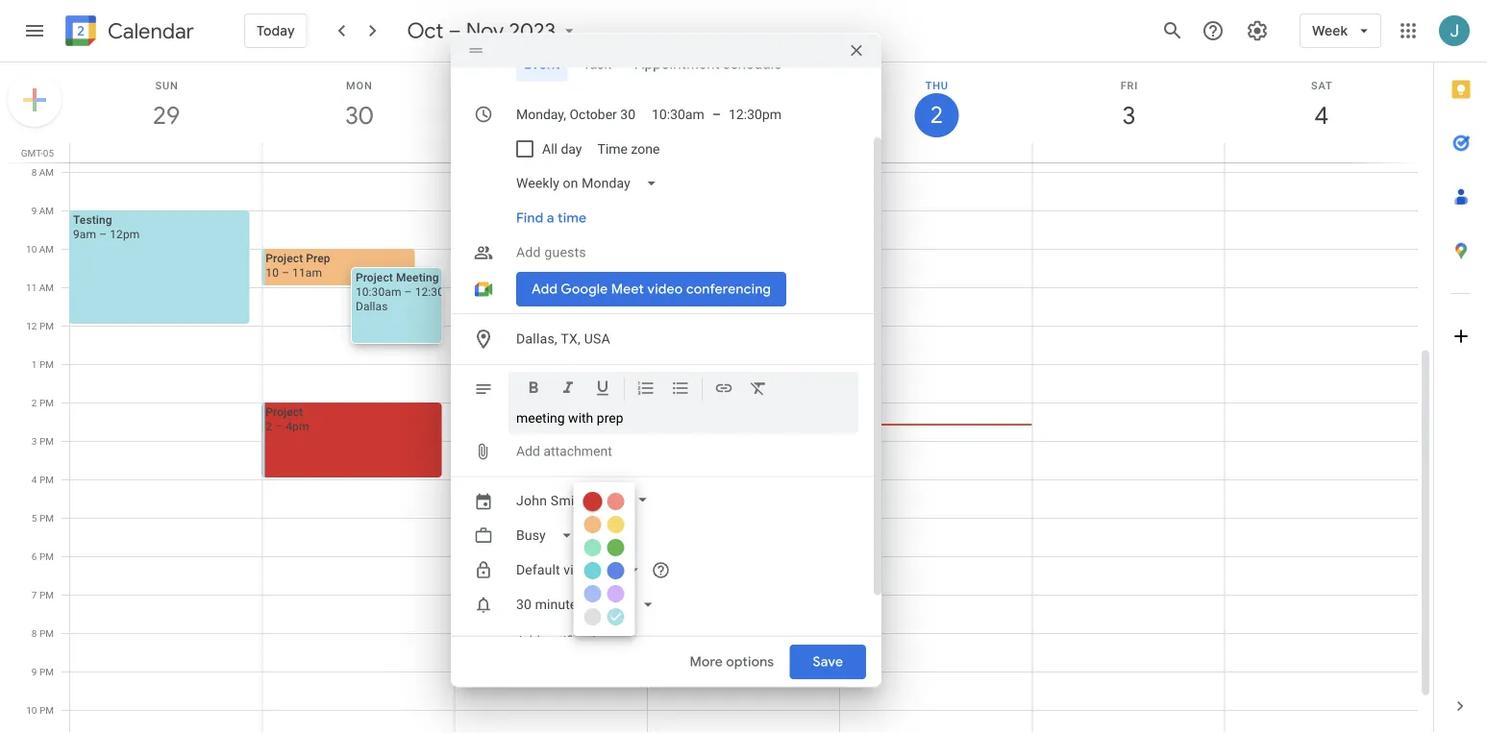Task type: locate. For each thing, give the bounding box(es) containing it.
tangerine, set event color menu item
[[584, 517, 601, 534]]

4 up 5
[[32, 474, 37, 486]]

3
[[1121, 100, 1135, 131], [32, 436, 37, 447]]

0 vertical spatial 10
[[26, 243, 37, 255]]

find a time
[[516, 210, 587, 228]]

indian
[[766, 145, 798, 159]]

Start time text field
[[652, 98, 705, 132]]

am down the 05
[[39, 166, 54, 178]]

oct – nov 2023
[[407, 17, 556, 44]]

10 left 11am
[[266, 266, 279, 279]]

3 pm from the top
[[39, 397, 54, 409]]

10 pm from the top
[[39, 666, 54, 678]]

2 for thu 2
[[929, 100, 942, 130]]

9
[[31, 205, 37, 216], [32, 666, 37, 678]]

6 pm
[[32, 551, 54, 563]]

0 vertical spatial project
[[266, 251, 303, 265]]

main drawer image
[[23, 19, 46, 42]]

1 vertical spatial project
[[356, 271, 393, 284]]

am down 8 am
[[39, 205, 54, 216]]

– left 11am
[[282, 266, 289, 279]]

mon 30
[[344, 79, 373, 131]]

1 vertical spatial 9
[[32, 666, 37, 678]]

project for 10
[[266, 251, 303, 265]]

bold image
[[524, 379, 543, 402]]

tx,
[[561, 332, 581, 348]]

8 am
[[31, 166, 54, 178]]

None field
[[509, 167, 673, 202], [509, 519, 588, 554], [509, 554, 655, 589], [509, 167, 673, 202], [509, 519, 588, 554], [509, 554, 655, 589]]

tab list containing event
[[466, 48, 859, 82]]

2
[[929, 100, 942, 130], [32, 397, 37, 409], [266, 420, 272, 433]]

2 inside project 2 – 4pm
[[266, 420, 272, 433]]

event
[[524, 56, 560, 74]]

1 horizontal spatial 2
[[266, 420, 272, 433]]

2 left 4pm
[[266, 420, 272, 433]]

cell
[[70, 143, 263, 163], [263, 143, 455, 163], [840, 143, 1032, 163], [1032, 143, 1225, 163], [1225, 143, 1417, 163]]

0 vertical spatial 3
[[1121, 100, 1135, 131]]

cell down 3 link
[[1032, 143, 1225, 163]]

12pm
[[110, 227, 140, 241]]

dallas, tx, usa button
[[509, 323, 859, 357]]

– down "meeting"
[[404, 285, 412, 299]]

pm down 2 pm
[[39, 436, 54, 447]]

week
[[1313, 22, 1348, 39]]

add guests button
[[509, 236, 859, 271]]

add notification
[[516, 634, 611, 650]]

10 pm
[[26, 705, 54, 716]]

of
[[701, 145, 711, 159]]

add left notification
[[516, 634, 540, 650]]

0 vertical spatial 2
[[929, 100, 942, 130]]

2 8 from the top
[[32, 628, 37, 639]]

project inside project prep 10 – 11am
[[266, 251, 303, 265]]

1 horizontal spatial 3
[[1121, 100, 1135, 131]]

add down meeting
[[516, 444, 540, 460]]

7 pm from the top
[[39, 551, 54, 563]]

0 vertical spatial 8
[[31, 166, 37, 178]]

cell down 29 'link' at the left top of the page
[[70, 143, 263, 163]]

9 am
[[31, 205, 54, 216]]

8 pm from the top
[[39, 589, 54, 601]]

pm for 5 pm
[[39, 513, 54, 524]]

cell down 30 link
[[263, 143, 455, 163]]

9 for 9 pm
[[32, 666, 37, 678]]

meeting
[[516, 411, 565, 427]]

2 vertical spatial project
[[266, 405, 303, 419]]

0 vertical spatial 4
[[1314, 100, 1328, 131]]

8 down gmt-
[[31, 166, 37, 178]]

pm down 9 pm
[[39, 705, 54, 716]]

2 link
[[915, 93, 959, 138]]

project prep 10 – 11am
[[266, 251, 330, 279]]

1 8 from the top
[[31, 166, 37, 178]]

8
[[31, 166, 37, 178], [32, 628, 37, 639]]

11 pm from the top
[[39, 705, 54, 716]]

10 down 9 pm
[[26, 705, 37, 716]]

pm right 7
[[39, 589, 54, 601]]

meeting with prep
[[516, 411, 624, 427]]

7
[[32, 589, 37, 601]]

3 am from the top
[[39, 243, 54, 255]]

2 pm from the top
[[39, 359, 54, 370]]

3 down 2 pm
[[32, 436, 37, 447]]

add notification button
[[509, 619, 619, 666]]

0 horizontal spatial 3
[[32, 436, 37, 447]]

pm for 3 pm
[[39, 436, 54, 447]]

zone
[[631, 142, 660, 158]]

3 down 'fri'
[[1121, 100, 1135, 131]]

5 pm from the top
[[39, 474, 54, 486]]

pm for 12 pm
[[39, 320, 54, 332]]

pm right 6
[[39, 551, 54, 563]]

task
[[583, 56, 612, 74]]

2 am from the top
[[39, 205, 54, 216]]

lavender, set event color menu item
[[584, 586, 601, 603]]

4 down sat
[[1314, 100, 1328, 131]]

2 vertical spatial 10
[[26, 705, 37, 716]]

pm down 3 pm
[[39, 474, 54, 486]]

prep
[[597, 411, 624, 427]]

1 9 from the top
[[31, 205, 37, 216]]

2 add from the top
[[516, 444, 540, 460]]

sun
[[155, 79, 178, 91]]

pm down 1 pm
[[39, 397, 54, 409]]

today button
[[244, 8, 307, 54]]

3 add from the top
[[516, 634, 540, 650]]

today
[[257, 22, 295, 39]]

project up 11am
[[266, 251, 303, 265]]

pm for 8 pm
[[39, 628, 54, 639]]

project inside project 2 – 4pm
[[266, 405, 303, 419]]

add inside button
[[516, 634, 540, 650]]

1 vertical spatial 4
[[32, 474, 37, 486]]

10 inside project prep 10 – 11am
[[266, 266, 279, 279]]

4 cell from the left
[[1032, 143, 1225, 163]]

1 vertical spatial 2
[[32, 397, 37, 409]]

12:30pm
[[415, 285, 461, 299]]

calendar heading
[[104, 18, 194, 45]]

nov
[[466, 17, 504, 44]]

1 add from the top
[[516, 245, 541, 261]]

pm down 7 pm
[[39, 628, 54, 639]]

0 horizontal spatial tab list
[[466, 48, 859, 82]]

1 am from the top
[[39, 166, 54, 178]]

fri
[[1121, 79, 1139, 91]]

dallas
[[356, 300, 388, 313]]

am
[[39, 166, 54, 178], [39, 205, 54, 216], [39, 243, 54, 255], [39, 282, 54, 293]]

9 up 10 am at the top of the page
[[31, 205, 37, 216]]

grid
[[0, 63, 1434, 734]]

2 vertical spatial 2
[[266, 420, 272, 433]]

9 pm from the top
[[39, 628, 54, 639]]

mon
[[346, 79, 373, 91]]

project meeting 10:30am – 12:30pm dallas
[[356, 271, 461, 313]]

4 am from the top
[[39, 282, 54, 293]]

project 2 – 4pm
[[266, 405, 309, 433]]

project inside project meeting 10:30am – 12:30pm dallas
[[356, 271, 393, 284]]

calendar color menu item
[[607, 609, 624, 626]]

Start date text field
[[516, 104, 637, 127]]

1 vertical spatial 8
[[32, 628, 37, 639]]

0 vertical spatial 9
[[31, 205, 37, 216]]

2 horizontal spatial 2
[[929, 100, 942, 130]]

first
[[652, 145, 676, 159]]

10 up 11 on the left of page
[[26, 243, 37, 255]]

prep
[[306, 251, 330, 265]]

find a time button
[[509, 202, 595, 236]]

pm right 5
[[39, 513, 54, 524]]

pm for 2 pm
[[39, 397, 54, 409]]

1 pm from the top
[[39, 320, 54, 332]]

heritage
[[801, 145, 845, 159]]

2 vertical spatial add
[[516, 634, 540, 650]]

6 pm from the top
[[39, 513, 54, 524]]

am right 11 on the left of page
[[39, 282, 54, 293]]

1 vertical spatial add
[[516, 444, 540, 460]]

time zone
[[598, 142, 660, 158]]

graphite, set event color menu item
[[584, 609, 601, 626]]

fri 3
[[1121, 79, 1139, 131]]

2 down thu
[[929, 100, 942, 130]]

4
[[1314, 100, 1328, 131], [32, 474, 37, 486]]

10 am
[[26, 243, 54, 255]]

30 link
[[337, 93, 381, 138]]

peacock, set event color menu item
[[584, 563, 601, 580]]

cell down 2 'link'
[[840, 143, 1032, 163]]

1 vertical spatial 10
[[266, 266, 279, 279]]

gmt-05
[[21, 147, 54, 159]]

calendar element
[[62, 12, 194, 54]]

– right oct
[[449, 17, 461, 44]]

0 horizontal spatial 4
[[32, 474, 37, 486]]

4 pm from the top
[[39, 436, 54, 447]]

9 up 10 pm
[[32, 666, 37, 678]]

attachment
[[544, 444, 612, 460]]

blueberry, set event color menu item
[[607, 563, 624, 580]]

add down find
[[516, 245, 541, 261]]

am down 9 am
[[39, 243, 54, 255]]

pm right the 12
[[39, 320, 54, 332]]

cell down 4 link
[[1225, 143, 1417, 163]]

add for add guests
[[516, 245, 541, 261]]

4 link
[[1300, 93, 1344, 138]]

– down testing
[[99, 227, 107, 241]]

appointment
[[635, 56, 720, 74]]

– inside testing 9am – 12pm
[[99, 227, 107, 241]]

grid containing 29
[[0, 63, 1434, 734]]

banana, set event color menu item
[[607, 517, 624, 534]]

pm right 1
[[39, 359, 54, 370]]

8 down 7
[[32, 628, 37, 639]]

all day
[[542, 142, 582, 158]]

dallas,
[[516, 332, 558, 348]]

2 9 from the top
[[32, 666, 37, 678]]

italic image
[[559, 379, 578, 402]]

settings menu image
[[1246, 19, 1269, 42]]

add inside dropdown button
[[516, 245, 541, 261]]

2 inside thu 2
[[929, 100, 942, 130]]

appointment schedule
[[635, 56, 782, 74]]

pm for 4 pm
[[39, 474, 54, 486]]

0 vertical spatial add
[[516, 245, 541, 261]]

add inside button
[[516, 444, 540, 460]]

1 horizontal spatial 4
[[1314, 100, 1328, 131]]

– inside project prep 10 – 11am
[[282, 266, 289, 279]]

project up 4pm
[[266, 405, 303, 419]]

2 down 1
[[32, 397, 37, 409]]

pm down 8 pm
[[39, 666, 54, 678]]

project
[[266, 251, 303, 265], [356, 271, 393, 284], [266, 405, 303, 419]]

formatting options toolbar
[[509, 373, 859, 414]]

tab list
[[466, 48, 859, 82], [1435, 63, 1488, 680]]

pm for 10 pm
[[39, 705, 54, 716]]

project up "10:30am"
[[356, 271, 393, 284]]

project for 10:30am
[[356, 271, 393, 284]]

– left 4pm
[[275, 420, 283, 433]]

first day of american indian heritage month
[[652, 145, 881, 159]]

add guests
[[516, 245, 586, 261]]

3 pm
[[32, 436, 54, 447]]



Task type: describe. For each thing, give the bounding box(es) containing it.
pm for 7 pm
[[39, 589, 54, 601]]

thu 2
[[926, 79, 949, 130]]

10 for 10 am
[[26, 243, 37, 255]]

8 for 8 pm
[[32, 628, 37, 639]]

1 vertical spatial 3
[[32, 436, 37, 447]]

day
[[678, 145, 698, 159]]

guests
[[545, 245, 586, 261]]

1 cell from the left
[[70, 143, 263, 163]]

2023
[[509, 17, 556, 44]]

gmt-
[[21, 147, 43, 159]]

0 horizontal spatial 2
[[32, 397, 37, 409]]

with
[[568, 411, 594, 427]]

9 pm
[[32, 666, 54, 678]]

1 pm
[[32, 359, 54, 370]]

underline image
[[593, 379, 613, 402]]

12
[[26, 320, 37, 332]]

event button
[[516, 48, 568, 82]]

am for 11 am
[[39, 282, 54, 293]]

1 horizontal spatial tab list
[[1435, 63, 1488, 680]]

am for 8 am
[[39, 166, 54, 178]]

task button
[[576, 48, 620, 82]]

sat
[[1312, 79, 1333, 91]]

1
[[32, 359, 37, 370]]

week button
[[1300, 8, 1382, 54]]

2 for project 2 – 4pm
[[266, 420, 272, 433]]

testing 9am – 12pm
[[73, 213, 140, 241]]

add attachment button
[[509, 435, 620, 469]]

bulleted list image
[[671, 379, 690, 402]]

tomato, set event color menu item
[[583, 492, 602, 512]]

4 pm
[[32, 474, 54, 486]]

grape, set event color menu item
[[607, 586, 624, 603]]

4 inside sat 4
[[1314, 100, 1328, 131]]

4pm
[[286, 420, 309, 433]]

add for add attachment
[[516, 444, 540, 460]]

john smith
[[516, 494, 587, 510]]

End time text field
[[729, 98, 782, 132]]

john
[[516, 494, 547, 510]]

insert link image
[[714, 379, 734, 402]]

11 am
[[26, 282, 54, 293]]

3 link
[[1107, 93, 1152, 138]]

time zone button
[[590, 132, 668, 167]]

9am
[[73, 227, 96, 241]]

am for 9 am
[[39, 205, 54, 216]]

9 for 9 am
[[31, 205, 37, 216]]

pm for 1 pm
[[39, 359, 54, 370]]

3 cell from the left
[[840, 143, 1032, 163]]

all
[[542, 142, 558, 158]]

10 for 10 pm
[[26, 705, 37, 716]]

05
[[43, 147, 54, 159]]

10:30am
[[356, 285, 401, 299]]

2 pm
[[32, 397, 54, 409]]

smith
[[551, 494, 587, 510]]

8 for 8 am
[[31, 166, 37, 178]]

first day of american indian heritage month button
[[648, 143, 881, 161]]

month
[[848, 145, 881, 159]]

12 pm
[[26, 320, 54, 332]]

sat 4
[[1312, 79, 1333, 131]]

5
[[32, 513, 37, 524]]

find
[[516, 210, 544, 228]]

to element
[[713, 107, 721, 123]]

remove formatting image
[[749, 379, 768, 402]]

testing
[[73, 213, 112, 226]]

basil, set event color menu item
[[607, 540, 624, 557]]

time
[[558, 210, 587, 228]]

5 cell from the left
[[1225, 143, 1417, 163]]

sun 29
[[151, 79, 179, 131]]

calendar
[[108, 18, 194, 45]]

7 pm
[[32, 589, 54, 601]]

– inside project meeting 10:30am – 12:30pm dallas
[[404, 285, 412, 299]]

11
[[26, 282, 37, 293]]

thu
[[926, 79, 949, 91]]

6
[[32, 551, 37, 563]]

a
[[547, 210, 554, 228]]

11am
[[292, 266, 322, 279]]

Description text field
[[516, 411, 851, 427]]

appointment schedule button
[[627, 48, 790, 82]]

add attachment
[[516, 444, 612, 460]]

oct
[[407, 17, 444, 44]]

29 link
[[144, 93, 189, 138]]

meeting
[[396, 271, 439, 284]]

sage, set event color menu item
[[584, 540, 601, 557]]

29
[[151, 100, 179, 131]]

usa
[[584, 332, 611, 348]]

am for 10 am
[[39, 243, 54, 255]]

– inside project 2 – 4pm
[[275, 420, 283, 433]]

project for –
[[266, 405, 303, 419]]

8 pm
[[32, 628, 54, 639]]

pm for 6 pm
[[39, 551, 54, 563]]

numbered list image
[[637, 379, 656, 402]]

pm for 9 pm
[[39, 666, 54, 678]]

day
[[561, 142, 582, 158]]

add for add notification
[[516, 634, 540, 650]]

30
[[344, 100, 372, 131]]

american
[[714, 145, 763, 159]]

schedule
[[724, 56, 782, 74]]

first day of american indian heritage month row
[[62, 143, 1434, 163]]

5 pm
[[32, 513, 54, 524]]

oct – nov 2023 button
[[400, 17, 587, 44]]

– left end time text box
[[713, 107, 721, 123]]

2 cell from the left
[[263, 143, 455, 163]]

flamingo, set event color menu item
[[607, 493, 624, 511]]

notification
[[544, 634, 611, 650]]

3 inside fri 3
[[1121, 100, 1135, 131]]



Task type: vqa. For each thing, say whether or not it's contained in the screenshot.
7
yes



